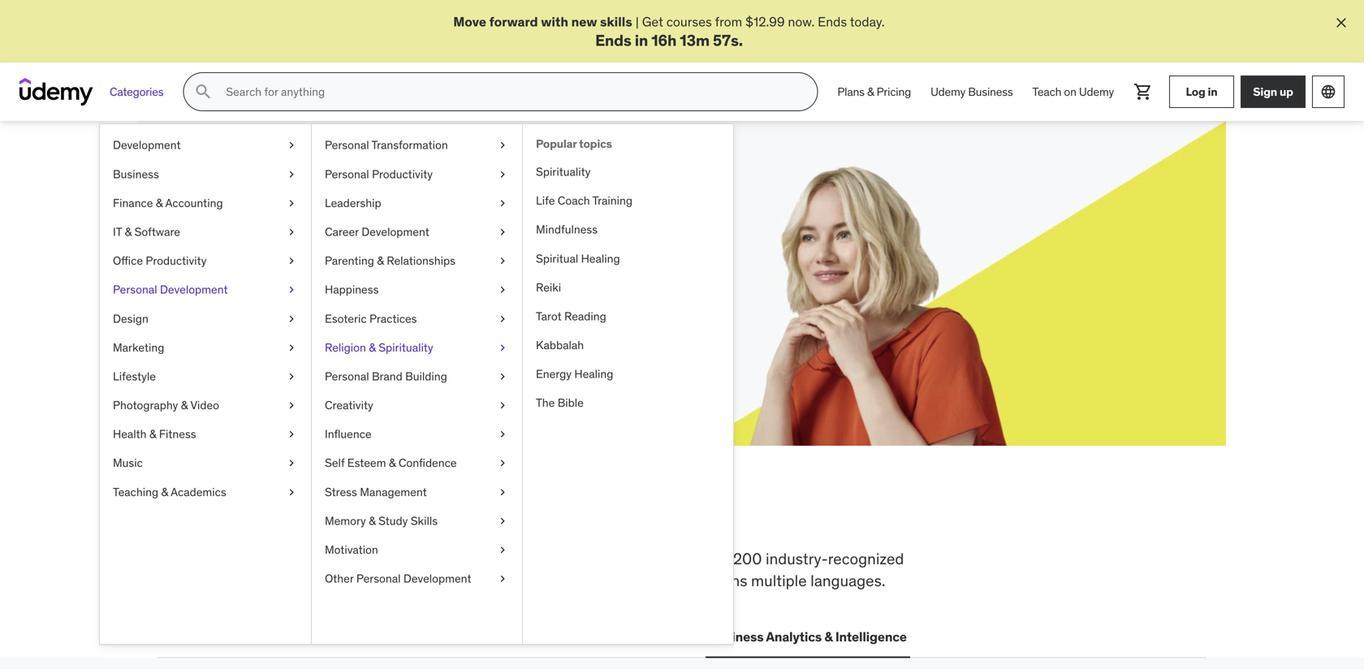 Task type: vqa. For each thing, say whether or not it's contained in the screenshot.
Fr
no



Task type: describe. For each thing, give the bounding box(es) containing it.
accounting
[[165, 196, 223, 210]]

leadership for leadership button
[[407, 629, 475, 645]]

coach
[[558, 193, 590, 208]]

marketing
[[113, 340, 164, 355]]

religion & spirituality link
[[312, 333, 522, 362]]

life
[[536, 193, 555, 208]]

xsmall image for finance & accounting
[[285, 195, 298, 211]]

0 horizontal spatial ends
[[596, 30, 632, 50]]

office
[[113, 254, 143, 268]]

design
[[113, 311, 149, 326]]

reiki link
[[523, 273, 734, 302]]

fitness
[[159, 427, 196, 442]]

xsmall image for influence
[[496, 427, 509, 443]]

spans
[[707, 571, 748, 590]]

rounded
[[434, 571, 492, 590]]

parenting & relationships link
[[312, 247, 522, 276]]

lifestyle
[[113, 369, 156, 384]]

& inside self esteem & confidence link
[[389, 456, 396, 471]]

teach on udemy link
[[1023, 72, 1124, 111]]

reiki
[[536, 280, 562, 295]]

& for photography & video
[[181, 398, 188, 413]]

xsmall image for self esteem & confidence
[[496, 456, 509, 471]]

spiritual healing
[[536, 251, 620, 266]]

music link
[[100, 449, 311, 478]]

courses
[[667, 13, 712, 30]]

web
[[161, 629, 188, 645]]

0 vertical spatial your
[[337, 192, 395, 226]]

xsmall image for design
[[285, 311, 298, 327]]

1 vertical spatial your
[[263, 232, 288, 249]]

other personal development
[[325, 572, 472, 586]]

leadership link
[[312, 189, 522, 218]]

stress management
[[325, 485, 427, 500]]

1 horizontal spatial ends
[[818, 13, 848, 30]]

personal productivity
[[325, 167, 433, 181]]

energy healing
[[536, 367, 614, 382]]

intelligence
[[836, 629, 907, 645]]

business analytics & intelligence button
[[706, 618, 911, 657]]

& for health & fitness
[[149, 427, 156, 442]]

memory & study skills link
[[312, 507, 522, 536]]

1 vertical spatial skills
[[269, 496, 357, 538]]

transformation
[[372, 138, 448, 152]]

career development
[[325, 225, 430, 239]]

popular
[[536, 137, 577, 151]]

shopping cart with 0 items image
[[1134, 82, 1154, 102]]

software
[[135, 225, 180, 239]]

personal for personal productivity
[[325, 167, 369, 181]]

sign
[[1254, 84, 1278, 99]]

multiple
[[752, 571, 807, 590]]

a
[[373, 232, 380, 249]]

Search for anything text field
[[223, 78, 798, 106]]

xsmall image for personal productivity
[[496, 166, 509, 182]]

photography
[[113, 398, 178, 413]]

on
[[1065, 84, 1077, 99]]

all the skills you need in one place
[[158, 496, 699, 538]]

plans
[[838, 84, 865, 99]]

new
[[572, 13, 597, 30]]

xsmall image for music
[[285, 456, 298, 471]]

personal down to on the bottom of the page
[[357, 572, 401, 586]]

xsmall image for teaching & academics
[[285, 484, 298, 500]]

spiritual healing link
[[523, 244, 734, 273]]

log in link
[[1170, 76, 1235, 108]]

finance & accounting link
[[100, 189, 311, 218]]

you
[[363, 496, 421, 538]]

xsmall image for religion & spirituality
[[496, 340, 509, 356]]

languages.
[[811, 571, 886, 590]]

personal transformation link
[[312, 131, 522, 160]]

xsmall image for personal transformation
[[496, 137, 509, 153]]

industry-
[[766, 549, 828, 569]]

16h 13m 57s
[[652, 30, 739, 50]]

communication
[[593, 629, 690, 645]]

2 horizontal spatial in
[[1208, 84, 1218, 99]]

personal for personal development
[[113, 282, 157, 297]]

over
[[700, 549, 730, 569]]

skills inside 'covering critical workplace skills to technical topics, including prep content for over 200 industry-recognized certifications, our catalog supports well-rounded professional development and spans multiple languages.'
[[348, 549, 382, 569]]

including
[[519, 549, 582, 569]]

& for finance & accounting
[[156, 196, 163, 210]]

for for workplace
[[678, 549, 697, 569]]

influence link
[[312, 420, 522, 449]]

analytics
[[766, 629, 822, 645]]

xsmall image for memory & study skills
[[496, 513, 509, 529]]

$12.99
[[746, 13, 785, 30]]

healing for energy healing
[[575, 367, 614, 382]]

to
[[386, 549, 400, 569]]

get
[[642, 13, 664, 30]]

development link
[[100, 131, 311, 160]]

personal development link
[[100, 276, 311, 304]]

forward
[[490, 13, 538, 30]]

personal for personal brand building
[[325, 369, 369, 384]]

$12.99.
[[216, 250, 258, 267]]

& for memory & study skills
[[369, 514, 376, 528]]

development down categories dropdown button
[[113, 138, 181, 152]]

memory
[[325, 514, 366, 528]]

2 horizontal spatial business
[[969, 84, 1014, 99]]

xsmall image for personal brand building
[[496, 369, 509, 385]]

office productivity
[[113, 254, 207, 268]]

one
[[549, 496, 608, 538]]

marketing link
[[100, 333, 311, 362]]

career
[[325, 225, 359, 239]]

& inside business analytics & intelligence button
[[825, 629, 833, 645]]

technical
[[403, 549, 466, 569]]

business for business
[[113, 167, 159, 181]]

development
[[584, 571, 674, 590]]

catalog
[[281, 571, 332, 590]]

bible
[[558, 396, 584, 410]]

for for your
[[426, 232, 442, 249]]

topics,
[[469, 549, 515, 569]]

plans & pricing
[[838, 84, 912, 99]]

topics
[[579, 137, 612, 151]]

1 horizontal spatial skills
[[411, 514, 438, 528]]

categories
[[110, 84, 164, 99]]

it certifications
[[292, 629, 388, 645]]

2 vertical spatial in
[[512, 496, 543, 538]]

xsmall image for happiness
[[496, 282, 509, 298]]

it certifications button
[[288, 618, 391, 657]]

spirituality link
[[523, 158, 734, 187]]



Task type: locate. For each thing, give the bounding box(es) containing it.
xsmall image inside the influence link
[[496, 427, 509, 443]]

categories button
[[100, 72, 173, 111]]

development right web on the left bottom
[[191, 629, 272, 645]]

1 horizontal spatial udemy
[[1080, 84, 1115, 99]]

xsmall image inside design link
[[285, 311, 298, 327]]

& down "a"
[[377, 254, 384, 268]]

ends down 'new'
[[596, 30, 632, 50]]

little
[[461, 232, 487, 249]]

video
[[190, 398, 219, 413]]

xsmall image inside other personal development link
[[496, 571, 509, 587]]

xsmall image inside teaching & academics link
[[285, 484, 298, 500]]

with inside move forward with new skills | get courses from $12.99 now. ends today. ends in 16h 13m 57s .
[[541, 13, 569, 30]]

xsmall image for office productivity
[[285, 253, 298, 269]]

today. down career on the left of the page
[[321, 250, 356, 267]]

as left little
[[445, 232, 458, 249]]

0 horizontal spatial it
[[113, 225, 122, 239]]

xsmall image
[[285, 137, 298, 153], [496, 137, 509, 153], [285, 166, 298, 182], [496, 224, 509, 240], [496, 253, 509, 269], [496, 282, 509, 298], [285, 340, 298, 356], [496, 398, 509, 414], [496, 513, 509, 529], [496, 571, 509, 587]]

xsmall image for creativity
[[496, 398, 509, 414]]

xsmall image inside the memory & study skills link
[[496, 513, 509, 529]]

religion & spirituality element
[[522, 124, 734, 644]]

spirituality down popular
[[536, 165, 591, 179]]

2 vertical spatial business
[[709, 629, 764, 645]]

xsmall image inside photography & video 'link'
[[285, 398, 298, 414]]

self esteem & confidence link
[[312, 449, 522, 478]]

1 vertical spatial spirituality
[[379, 340, 433, 355]]

religion & spirituality
[[325, 340, 433, 355]]

xsmall image inside lifestyle link
[[285, 369, 298, 385]]

.
[[739, 30, 743, 50]]

it & software link
[[100, 218, 311, 247]]

esoteric practices link
[[312, 304, 522, 333]]

brand
[[372, 369, 403, 384]]

skills inside "skills for your future expand your potential with a course for as little as $12.99. sale ends today."
[[216, 192, 289, 226]]

energy
[[536, 367, 572, 382]]

& up office
[[125, 225, 132, 239]]

0 vertical spatial with
[[541, 13, 569, 30]]

place
[[614, 496, 699, 538]]

1 horizontal spatial leadership
[[407, 629, 475, 645]]

influence
[[325, 427, 372, 442]]

& right the plans
[[868, 84, 875, 99]]

1 vertical spatial with
[[346, 232, 370, 249]]

building
[[406, 369, 447, 384]]

udemy inside udemy business link
[[931, 84, 966, 99]]

today. inside move forward with new skills | get courses from $12.99 now. ends today. ends in 16h 13m 57s .
[[850, 13, 885, 30]]

critical
[[223, 549, 269, 569]]

xsmall image for health & fitness
[[285, 427, 298, 443]]

0 horizontal spatial leadership
[[325, 196, 381, 210]]

now.
[[788, 13, 815, 30]]

1 vertical spatial skills
[[411, 514, 438, 528]]

it & software
[[113, 225, 180, 239]]

& for religion & spirituality
[[369, 340, 376, 355]]

xsmall image inside marketing link
[[285, 340, 298, 356]]

log in
[[1187, 84, 1218, 99]]

your
[[337, 192, 395, 226], [263, 232, 288, 249]]

productivity down transformation
[[372, 167, 433, 181]]

xsmall image inside personal productivity link
[[496, 166, 509, 182]]

1 vertical spatial it
[[292, 629, 303, 645]]

0 horizontal spatial with
[[346, 232, 370, 249]]

0 vertical spatial leadership
[[325, 196, 381, 210]]

skills for your future expand your potential with a course for as little as $12.99. sale ends today.
[[216, 192, 503, 267]]

web development button
[[158, 618, 275, 657]]

& right teaching
[[161, 485, 168, 500]]

udemy right on
[[1080, 84, 1115, 99]]

skills up workplace
[[269, 496, 357, 538]]

productivity for personal productivity
[[372, 167, 433, 181]]

0 horizontal spatial as
[[445, 232, 458, 249]]

& inside teaching & academics link
[[161, 485, 168, 500]]

xsmall image inside the music link
[[285, 456, 298, 471]]

skills up expand
[[216, 192, 289, 226]]

xsmall image inside "health & fitness" link
[[285, 427, 298, 443]]

all
[[158, 496, 205, 538]]

skills down stress management link
[[411, 514, 438, 528]]

0 vertical spatial skills
[[600, 13, 633, 30]]

& inside it & software link
[[125, 225, 132, 239]]

kabbalah link
[[523, 331, 734, 360]]

development down technical
[[404, 572, 472, 586]]

1 horizontal spatial productivity
[[372, 167, 433, 181]]

personal for personal transformation
[[325, 138, 369, 152]]

0 vertical spatial in
[[635, 30, 648, 50]]

with inside "skills for your future expand your potential with a course for as little as $12.99. sale ends today."
[[346, 232, 370, 249]]

0 horizontal spatial udemy
[[931, 84, 966, 99]]

xsmall image for business
[[285, 166, 298, 182]]

2 udemy from the left
[[1080, 84, 1115, 99]]

skills up supports
[[348, 549, 382, 569]]

0 vertical spatial productivity
[[372, 167, 433, 181]]

0 vertical spatial it
[[113, 225, 122, 239]]

it up office
[[113, 225, 122, 239]]

xsmall image inside business link
[[285, 166, 298, 182]]

personal development
[[113, 282, 228, 297]]

1 vertical spatial leadership
[[407, 629, 475, 645]]

data science
[[494, 629, 574, 645]]

& inside religion & spirituality link
[[369, 340, 376, 355]]

xsmall image for esoteric practices
[[496, 311, 509, 327]]

it for it certifications
[[292, 629, 303, 645]]

xsmall image inside office productivity link
[[285, 253, 298, 269]]

pricing
[[877, 84, 912, 99]]

& right esteem
[[389, 456, 396, 471]]

personal brand building link
[[312, 362, 522, 391]]

personal down the personal transformation
[[325, 167, 369, 181]]

move
[[454, 13, 487, 30]]

content
[[621, 549, 674, 569]]

personal brand building
[[325, 369, 447, 384]]

memory & study skills
[[325, 514, 438, 528]]

& for teaching & academics
[[161, 485, 168, 500]]

& inside parenting & relationships link
[[377, 254, 384, 268]]

1 horizontal spatial it
[[292, 629, 303, 645]]

0 horizontal spatial business
[[113, 167, 159, 181]]

0 horizontal spatial for
[[294, 192, 332, 226]]

stress management link
[[312, 478, 522, 507]]

1 vertical spatial for
[[426, 232, 442, 249]]

2 as from the left
[[490, 232, 503, 249]]

1 horizontal spatial in
[[635, 30, 648, 50]]

with left 'new'
[[541, 13, 569, 30]]

udemy image
[[19, 78, 93, 106]]

lifestyle link
[[100, 362, 311, 391]]

1 vertical spatial healing
[[575, 367, 614, 382]]

ends right now.
[[818, 13, 848, 30]]

1 vertical spatial today.
[[321, 250, 356, 267]]

it inside "button"
[[292, 629, 303, 645]]

1 horizontal spatial for
[[426, 232, 442, 249]]

the bible link
[[523, 389, 734, 418]]

leadership button
[[404, 618, 478, 657]]

xsmall image for personal development
[[285, 282, 298, 298]]

development for personal development
[[160, 282, 228, 297]]

development inside button
[[191, 629, 272, 645]]

1 as from the left
[[445, 232, 458, 249]]

xsmall image inside development link
[[285, 137, 298, 153]]

energy healing link
[[523, 360, 734, 389]]

0 horizontal spatial spirituality
[[379, 340, 433, 355]]

healing inside energy healing link
[[575, 367, 614, 382]]

udemy right pricing
[[931, 84, 966, 99]]

photography & video link
[[100, 391, 311, 420]]

development for web development
[[191, 629, 272, 645]]

productivity for office productivity
[[146, 254, 207, 268]]

xsmall image for development
[[285, 137, 298, 153]]

healing inside the spiritual healing link
[[581, 251, 620, 266]]

it for it & software
[[113, 225, 122, 239]]

0 horizontal spatial in
[[512, 496, 543, 538]]

xsmall image inside esoteric practices link
[[496, 311, 509, 327]]

0 vertical spatial healing
[[581, 251, 620, 266]]

data
[[494, 629, 523, 645]]

spirituality down esoteric practices link
[[379, 340, 433, 355]]

skills inside move forward with new skills | get courses from $12.99 now. ends today. ends in 16h 13m 57s .
[[600, 13, 633, 30]]

academics
[[171, 485, 226, 500]]

leadership up career on the left of the page
[[325, 196, 381, 210]]

xsmall image inside creativity link
[[496, 398, 509, 414]]

xsmall image inside finance & accounting link
[[285, 195, 298, 211]]

1 udemy from the left
[[931, 84, 966, 99]]

xsmall image inside happiness link
[[496, 282, 509, 298]]

business left teach
[[969, 84, 1014, 99]]

2 horizontal spatial for
[[678, 549, 697, 569]]

esoteric
[[325, 311, 367, 326]]

course
[[383, 232, 423, 249]]

it left the certifications on the left bottom
[[292, 629, 303, 645]]

xsmall image for career development
[[496, 224, 509, 240]]

& inside finance & accounting link
[[156, 196, 163, 210]]

& for parenting & relationships
[[377, 254, 384, 268]]

business inside button
[[709, 629, 764, 645]]

close image
[[1334, 15, 1350, 31]]

0 vertical spatial skills
[[216, 192, 289, 226]]

0 horizontal spatial productivity
[[146, 254, 207, 268]]

2 vertical spatial for
[[678, 549, 697, 569]]

1 horizontal spatial spirituality
[[536, 165, 591, 179]]

ends
[[818, 13, 848, 30], [596, 30, 632, 50]]

& left study
[[369, 514, 376, 528]]

0 horizontal spatial today.
[[321, 250, 356, 267]]

1 horizontal spatial today.
[[850, 13, 885, 30]]

life coach training link
[[523, 187, 734, 215]]

xsmall image
[[496, 166, 509, 182], [285, 195, 298, 211], [496, 195, 509, 211], [285, 224, 298, 240], [285, 253, 298, 269], [285, 282, 298, 298], [285, 311, 298, 327], [496, 311, 509, 327], [496, 340, 509, 356], [285, 369, 298, 385], [496, 369, 509, 385], [285, 398, 298, 414], [285, 427, 298, 443], [496, 427, 509, 443], [285, 456, 298, 471], [496, 456, 509, 471], [285, 484, 298, 500], [496, 484, 509, 500], [496, 542, 509, 558]]

0 horizontal spatial skills
[[216, 192, 289, 226]]

leadership for leadership link
[[325, 196, 381, 210]]

healing down 'mindfulness' link
[[581, 251, 620, 266]]

personal down religion
[[325, 369, 369, 384]]

future
[[400, 192, 480, 226]]

0 vertical spatial for
[[294, 192, 332, 226]]

health & fitness link
[[100, 420, 311, 449]]

& inside plans & pricing link
[[868, 84, 875, 99]]

& inside "health & fitness" link
[[149, 427, 156, 442]]

finance & accounting
[[113, 196, 223, 210]]

productivity up personal development
[[146, 254, 207, 268]]

1 horizontal spatial your
[[337, 192, 395, 226]]

plans & pricing link
[[828, 72, 921, 111]]

in right log
[[1208, 84, 1218, 99]]

udemy inside the teach on udemy link
[[1080, 84, 1115, 99]]

xsmall image inside parenting & relationships link
[[496, 253, 509, 269]]

happiness link
[[312, 276, 522, 304]]

1 horizontal spatial with
[[541, 13, 569, 30]]

xsmall image inside stress management link
[[496, 484, 509, 500]]

xsmall image for motivation
[[496, 542, 509, 558]]

study
[[379, 514, 408, 528]]

workplace
[[273, 549, 344, 569]]

personal up personal productivity
[[325, 138, 369, 152]]

today. inside "skills for your future expand your potential with a course for as little as $12.99. sale ends today."
[[321, 250, 356, 267]]

xsmall image for stress management
[[496, 484, 509, 500]]

0 vertical spatial spirituality
[[536, 165, 591, 179]]

& right analytics
[[825, 629, 833, 645]]

for inside 'covering critical workplace skills to technical topics, including prep content for over 200 industry-recognized certifications, our catalog supports well-rounded professional development and spans multiple languages.'
[[678, 549, 697, 569]]

with left "a"
[[346, 232, 370, 249]]

business analytics & intelligence
[[709, 629, 907, 645]]

xsmall image inside personal brand building link
[[496, 369, 509, 385]]

recognized
[[828, 549, 905, 569]]

skills
[[600, 13, 633, 30], [269, 496, 357, 538], [348, 549, 382, 569]]

development up parenting & relationships
[[362, 225, 430, 239]]

& for it & software
[[125, 225, 132, 239]]

teaching & academics
[[113, 485, 226, 500]]

for up relationships
[[426, 232, 442, 249]]

xsmall image for parenting & relationships
[[496, 253, 509, 269]]

other personal development link
[[312, 565, 522, 594]]

development for career development
[[362, 225, 430, 239]]

finance
[[113, 196, 153, 210]]

teaching
[[113, 485, 159, 500]]

for up potential
[[294, 192, 332, 226]]

xsmall image for photography & video
[[285, 398, 298, 414]]

1 vertical spatial productivity
[[146, 254, 207, 268]]

development down office productivity link
[[160, 282, 228, 297]]

your up "a"
[[337, 192, 395, 226]]

xsmall image inside religion & spirituality link
[[496, 340, 509, 356]]

healing for spiritual healing
[[581, 251, 620, 266]]

supports
[[336, 571, 397, 590]]

xsmall image inside personal transformation link
[[496, 137, 509, 153]]

& left video
[[181, 398, 188, 413]]

personal productivity link
[[312, 160, 522, 189]]

xsmall image inside motivation link
[[496, 542, 509, 558]]

practices
[[370, 311, 417, 326]]

certifications
[[305, 629, 388, 645]]

&
[[868, 84, 875, 99], [156, 196, 163, 210], [125, 225, 132, 239], [377, 254, 384, 268], [369, 340, 376, 355], [181, 398, 188, 413], [149, 427, 156, 442], [389, 456, 396, 471], [161, 485, 168, 500], [369, 514, 376, 528], [825, 629, 833, 645]]

xsmall image inside it & software link
[[285, 224, 298, 240]]

xsmall image inside leadership link
[[496, 195, 509, 211]]

healing up bible in the bottom of the page
[[575, 367, 614, 382]]

as right little
[[490, 232, 503, 249]]

esteem
[[348, 456, 386, 471]]

xsmall image for it & software
[[285, 224, 298, 240]]

stress
[[325, 485, 357, 500]]

0 horizontal spatial your
[[263, 232, 288, 249]]

the bible
[[536, 396, 584, 410]]

personal up design
[[113, 282, 157, 297]]

expand
[[216, 232, 260, 249]]

1 vertical spatial in
[[1208, 84, 1218, 99]]

today. right now.
[[850, 13, 885, 30]]

creativity
[[325, 398, 373, 413]]

move forward with new skills | get courses from $12.99 now. ends today. ends in 16h 13m 57s .
[[454, 13, 885, 50]]

esoteric practices
[[325, 311, 417, 326]]

your up sale
[[263, 232, 288, 249]]

xsmall image inside personal development link
[[285, 282, 298, 298]]

0 vertical spatial today.
[[850, 13, 885, 30]]

choose a language image
[[1321, 84, 1337, 100]]

in inside move forward with new skills | get courses from $12.99 now. ends today. ends in 16h 13m 57s .
[[635, 30, 648, 50]]

1 horizontal spatial business
[[709, 629, 764, 645]]

xsmall image for leadership
[[496, 195, 509, 211]]

leadership down rounded
[[407, 629, 475, 645]]

in down |
[[635, 30, 648, 50]]

& for plans & pricing
[[868, 84, 875, 99]]

& inside photography & video 'link'
[[181, 398, 188, 413]]

xsmall image inside self esteem & confidence link
[[496, 456, 509, 471]]

healing
[[581, 251, 620, 266], [575, 367, 614, 382]]

1 horizontal spatial as
[[490, 232, 503, 249]]

xsmall image for lifestyle
[[285, 369, 298, 385]]

certifications,
[[158, 571, 251, 590]]

in up including
[[512, 496, 543, 538]]

business down spans
[[709, 629, 764, 645]]

xsmall image inside career development link
[[496, 224, 509, 240]]

with
[[541, 13, 569, 30], [346, 232, 370, 249]]

& right health on the left bottom of page
[[149, 427, 156, 442]]

business up finance
[[113, 167, 159, 181]]

200
[[734, 549, 762, 569]]

skills left |
[[600, 13, 633, 30]]

submit search image
[[194, 82, 213, 102]]

for up and
[[678, 549, 697, 569]]

it
[[113, 225, 122, 239], [292, 629, 303, 645]]

1 vertical spatial business
[[113, 167, 159, 181]]

& inside the memory & study skills link
[[369, 514, 376, 528]]

& right religion
[[369, 340, 376, 355]]

the
[[536, 396, 555, 410]]

as
[[445, 232, 458, 249], [490, 232, 503, 249]]

& right finance
[[156, 196, 163, 210]]

parenting
[[325, 254, 374, 268]]

leadership inside button
[[407, 629, 475, 645]]

business for business analytics & intelligence
[[709, 629, 764, 645]]

xsmall image for marketing
[[285, 340, 298, 356]]

design link
[[100, 304, 311, 333]]

2 vertical spatial skills
[[348, 549, 382, 569]]

sign up link
[[1241, 76, 1306, 108]]

xsmall image for other personal development
[[496, 571, 509, 587]]

0 vertical spatial business
[[969, 84, 1014, 99]]

teach
[[1033, 84, 1062, 99]]



